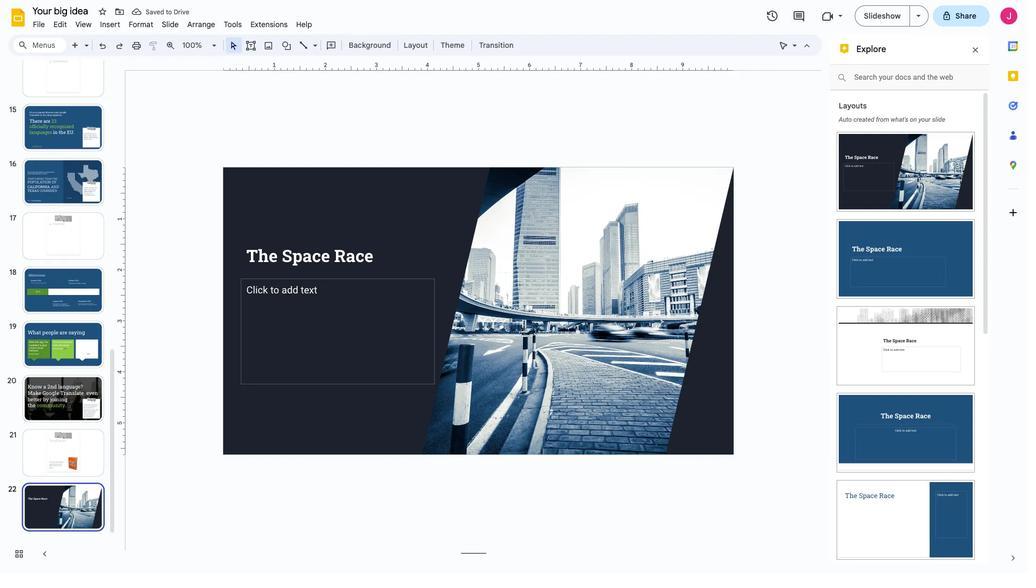 Task type: vqa. For each thing, say whether or not it's contained in the screenshot.
PRESENTATION OPTIONS icon
yes



Task type: describe. For each thing, give the bounding box(es) containing it.
view menu item
[[71, 18, 96, 31]]

shape image
[[281, 38, 293, 53]]

share
[[956, 11, 977, 21]]

saved to drive
[[146, 8, 189, 16]]

theme button
[[436, 37, 470, 53]]

help
[[296, 20, 312, 29]]

share button
[[933, 5, 991, 27]]

menu bar inside menu bar banner
[[29, 14, 317, 31]]

tools
[[224, 20, 242, 29]]

format menu item
[[125, 18, 158, 31]]

layouts
[[840, 101, 868, 111]]

help menu item
[[292, 18, 317, 31]]

main toolbar
[[38, 0, 519, 470]]

Zoom text field
[[181, 38, 211, 53]]

extensions menu item
[[246, 18, 292, 31]]

layouts element
[[831, 91, 982, 574]]

slideshow
[[865, 11, 902, 21]]

drive
[[174, 8, 189, 16]]

view
[[75, 20, 92, 29]]

layout
[[404, 40, 428, 50]]

insert image image
[[263, 38, 275, 53]]

slideshow button
[[856, 5, 911, 27]]

tools menu item
[[220, 18, 246, 31]]

row inside explore section
[[831, 564, 982, 574]]

Star checkbox
[[95, 4, 110, 19]]

live pointer settings image
[[791, 38, 797, 42]]

extensions
[[251, 20, 288, 29]]

slide
[[933, 116, 946, 123]]

file
[[33, 20, 45, 29]]

on
[[911, 116, 918, 123]]

mode and view toolbar
[[776, 35, 816, 56]]

arrange menu item
[[183, 18, 220, 31]]

Rename text field
[[29, 4, 94, 17]]

insert
[[100, 20, 120, 29]]

layouts grid
[[831, 124, 982, 574]]

transition button
[[475, 37, 519, 53]]

slide menu item
[[158, 18, 183, 31]]

edit
[[54, 20, 67, 29]]

saved
[[146, 8, 164, 16]]

background
[[349, 40, 391, 50]]



Task type: locate. For each thing, give the bounding box(es) containing it.
explore section
[[831, 35, 991, 574]]

background button
[[344, 37, 396, 53]]

edit menu item
[[49, 18, 71, 31]]

file menu item
[[29, 18, 49, 31]]

navigation
[[0, 0, 117, 574]]

saved to drive button
[[129, 4, 192, 19]]

arrange
[[187, 20, 215, 29]]

layouts auto created from what's on your slide
[[840, 101, 946, 123]]

new slide with layout image
[[82, 38, 89, 42]]

explore application
[[0, 0, 1029, 574]]

menu bar containing file
[[29, 14, 317, 31]]

Zoom field
[[179, 38, 221, 53]]

Menus field
[[13, 38, 67, 53]]

layout button
[[401, 37, 431, 53]]

to
[[166, 8, 172, 16]]

explore
[[857, 44, 887, 55]]

tab list
[[999, 31, 1029, 544]]

menu bar banner
[[0, 0, 1029, 574]]

slide
[[162, 20, 179, 29]]

theme
[[441, 40, 465, 50]]

created
[[854, 116, 875, 123]]

format
[[129, 20, 153, 29]]

row
[[831, 564, 982, 574]]

transition
[[479, 40, 514, 50]]

what's
[[891, 116, 909, 123]]

from
[[877, 116, 890, 123]]

your
[[919, 116, 931, 123]]

auto
[[840, 116, 853, 123]]

presentation options image
[[917, 15, 921, 17]]

select line image
[[311, 38, 318, 42]]

Search your docs and the web text field
[[831, 65, 990, 90]]

menu bar
[[29, 14, 317, 31]]

insert menu item
[[96, 18, 125, 31]]

tab list inside menu bar banner
[[999, 31, 1029, 544]]

layouts heading
[[840, 101, 868, 111]]



